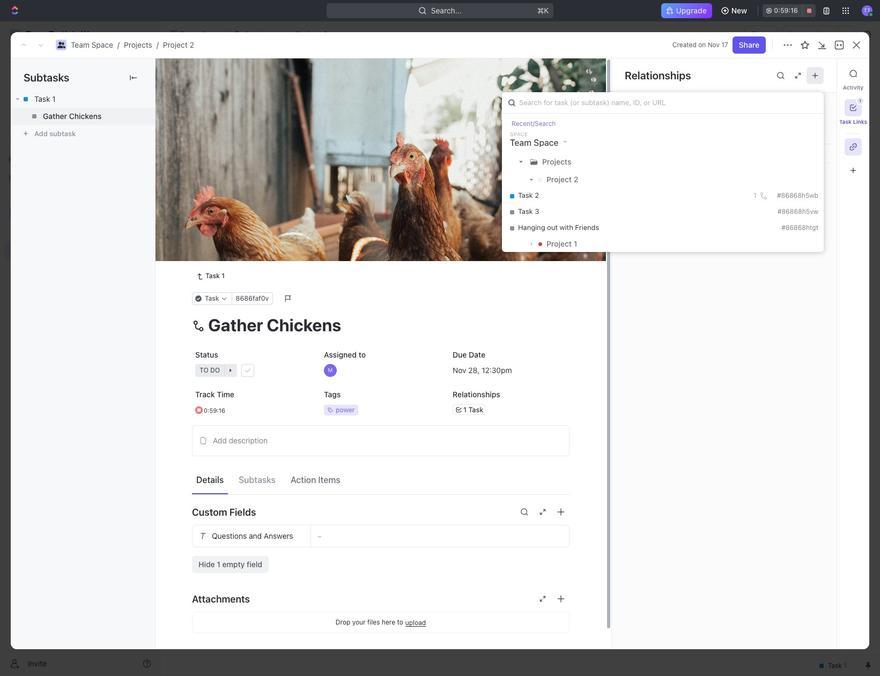 Task type: describe. For each thing, give the bounding box(es) containing it.
to inside drop your files here to upload
[[397, 619, 403, 627]]

due
[[453, 351, 467, 360]]

description
[[229, 436, 268, 446]]

hanging
[[518, 223, 546, 232]]

questions
[[212, 532, 247, 541]]

progress
[[208, 151, 242, 159]]

dashboards link
[[4, 107, 156, 124]]

in
[[199, 151, 206, 159]]

task sidebar content section
[[612, 58, 881, 650]]

chickens
[[69, 112, 102, 121]]

gantt
[[364, 99, 384, 108]]

team space / projects / project 2
[[71, 40, 194, 49]]

subtasks button
[[235, 471, 280, 490]]

time
[[217, 390, 234, 399]]

automations
[[789, 30, 833, 39]]

#86868htgt
[[782, 224, 819, 232]]

add task for bottommost add task button
[[216, 224, 248, 233]]

linked
[[636, 107, 662, 117]]

add description
[[213, 436, 268, 446]]

created
[[673, 41, 697, 49]]

attachments button
[[192, 587, 570, 612]]

project 1
[[547, 239, 578, 248]]

tags
[[324, 390, 341, 399]]

board
[[200, 99, 221, 108]]

recent/search space team space
[[510, 120, 559, 148]]

add left description at the bottom left of the page
[[213, 436, 227, 446]]

friends
[[575, 223, 600, 232]]

sidebar navigation
[[0, 21, 160, 677]]

drop
[[336, 619, 351, 627]]

list
[[241, 99, 254, 108]]

drop your files here to upload
[[336, 619, 426, 627]]

subtasks inside button
[[239, 475, 276, 485]]

0 vertical spatial add task button
[[797, 65, 842, 82]]

created on nov 17
[[673, 41, 729, 49]]

details button
[[192, 471, 228, 490]]

gather
[[43, 112, 67, 121]]

to do
[[199, 254, 220, 262]]

upload button
[[406, 619, 426, 627]]

share button down the "new"
[[745, 26, 778, 43]]

2 vertical spatial task 1
[[206, 272, 225, 280]]

questions and answers
[[212, 532, 293, 541]]

in progress
[[199, 151, 242, 159]]

table link
[[323, 96, 345, 111]]

0 vertical spatial share
[[751, 30, 772, 39]]

new button
[[717, 2, 754, 19]]

customize
[[789, 99, 827, 108]]

2 horizontal spatial projects
[[543, 157, 572, 166]]

automations button
[[783, 26, 839, 42]]

hanging out with friends
[[518, 223, 600, 232]]

nov
[[708, 41, 720, 49]]

1 horizontal spatial project 2 link
[[283, 28, 331, 41]]

status
[[195, 351, 218, 360]]

team inside "recent/search space team space"
[[510, 138, 532, 148]]

2 vertical spatial add task button
[[211, 222, 252, 235]]

track time
[[195, 390, 234, 399]]

assigned
[[324, 351, 357, 360]]

favorites
[[9, 156, 37, 164]]

answers
[[264, 532, 293, 541]]

task inside tab list
[[840, 119, 852, 125]]

1 vertical spatial to
[[359, 351, 366, 360]]

team for team space / projects / project 2
[[71, 40, 90, 49]]

share button right 17
[[733, 36, 766, 54]]

0 vertical spatial task 1 link
[[11, 91, 155, 108]]

custom fields button
[[192, 500, 570, 526]]

1 vertical spatial share
[[739, 40, 760, 49]]

0 vertical spatial projects
[[245, 30, 274, 39]]

assignees button
[[434, 123, 484, 136]]

inbox link
[[4, 70, 156, 87]]

fields
[[230, 507, 256, 518]]

upload
[[406, 619, 426, 627]]

field
[[247, 560, 262, 570]]

space for recent/search space team space
[[510, 131, 528, 137]]

Search tasks... text field
[[747, 122, 854, 138]]

date
[[469, 351, 486, 360]]

empty
[[222, 560, 245, 570]]

on
[[699, 41, 706, 49]]

1 horizontal spatial add task button
[[275, 149, 321, 162]]

home link
[[4, 52, 156, 69]]

user group image
[[11, 210, 19, 217]]

0 horizontal spatial user group image
[[57, 42, 65, 48]]

3
[[535, 207, 539, 216]]

hide 1 empty field
[[199, 560, 262, 570]]

docs
[[26, 92, 43, 101]]

1 vertical spatial add task
[[288, 151, 317, 159]]

gather chickens
[[43, 112, 102, 121]]

task links
[[840, 119, 868, 125]]

1 button for 2
[[241, 204, 256, 215]]

custom fields
[[192, 507, 256, 518]]

0 vertical spatial task 1
[[34, 94, 56, 104]]

new
[[732, 6, 748, 15]]

items
[[318, 475, 341, 485]]

0 vertical spatial user group image
[[171, 32, 177, 37]]

your
[[352, 619, 366, 627]]

custom
[[192, 507, 227, 518]]

1 vertical spatial task 1 link
[[192, 270, 229, 283]]

task sidebar navigation tab list
[[840, 65, 868, 179]]

docs link
[[4, 89, 156, 106]]

action
[[291, 475, 316, 485]]

calendar link
[[272, 96, 306, 111]]



Task type: vqa. For each thing, say whether or not it's contained in the screenshot.
Task sidebar content section
yes



Task type: locate. For each thing, give the bounding box(es) containing it.
0 vertical spatial subtasks
[[24, 71, 69, 84]]

2 horizontal spatial team
[[510, 138, 532, 148]]

space
[[201, 30, 223, 39], [92, 40, 113, 49], [510, 131, 528, 137], [534, 138, 559, 148]]

0 horizontal spatial relationships
[[453, 390, 501, 399]]

action items button
[[286, 471, 345, 490]]

task 2 up do on the left
[[216, 205, 239, 214]]

0 horizontal spatial to
[[199, 254, 208, 262]]

recent/search
[[512, 120, 556, 128]]

#86868h5wb
[[778, 192, 819, 200]]

0 horizontal spatial projects
[[124, 40, 152, 49]]

1 horizontal spatial hide
[[557, 126, 571, 134]]

do
[[210, 254, 220, 262]]

1 inside task sidebar navigation tab list
[[860, 98, 862, 104]]

1 horizontal spatial add task
[[288, 151, 317, 159]]

1 horizontal spatial team
[[180, 30, 199, 39]]

links
[[854, 119, 868, 125]]

8686faf0v button
[[232, 293, 273, 306]]

team for team space
[[180, 30, 199, 39]]

list link
[[239, 96, 254, 111]]

2 horizontal spatial add task
[[803, 69, 836, 78]]

1 horizontal spatial task 2
[[518, 191, 539, 200]]

1 vertical spatial team
[[71, 40, 90, 49]]

files
[[368, 619, 380, 627]]

1 vertical spatial projects
[[124, 40, 152, 49]]

to
[[199, 254, 208, 262], [359, 351, 366, 360], [397, 619, 403, 627]]

search...
[[431, 6, 462, 15]]

user group image left team space
[[171, 32, 177, 37]]

2 horizontal spatial to
[[397, 619, 403, 627]]

add task
[[803, 69, 836, 78], [288, 151, 317, 159], [216, 224, 248, 233]]

to right assigned
[[359, 351, 366, 360]]

board link
[[198, 96, 221, 111]]

1 vertical spatial hide
[[199, 560, 215, 570]]

0 vertical spatial to
[[199, 254, 208, 262]]

2 vertical spatial project 2
[[547, 175, 579, 184]]

1 horizontal spatial task 1 link
[[192, 270, 229, 283]]

assigned to
[[324, 351, 366, 360]]

subtasks down home
[[24, 71, 69, 84]]

share down new button
[[751, 30, 772, 39]]

1 horizontal spatial to
[[359, 351, 366, 360]]

2 vertical spatial to
[[397, 619, 403, 627]]

0 horizontal spatial subtasks
[[24, 71, 69, 84]]

1 vertical spatial task 2
[[216, 205, 239, 214]]

inbox
[[26, 74, 45, 83]]

2 vertical spatial add task
[[216, 224, 248, 233]]

user group image
[[171, 32, 177, 37], [57, 42, 65, 48]]

1 vertical spatial subtasks
[[239, 475, 276, 485]]

projects link
[[232, 28, 276, 41], [124, 40, 152, 49]]

add down calendar link on the top of page
[[288, 151, 301, 159]]

1 horizontal spatial relationships
[[625, 69, 691, 81]]

add task up do on the left
[[216, 224, 248, 233]]

1 vertical spatial add task button
[[275, 149, 321, 162]]

and
[[249, 532, 262, 541]]

custom fields element
[[192, 526, 570, 574]]

0 horizontal spatial team
[[71, 40, 90, 49]]

add up customize
[[803, 69, 817, 78]]

assignees
[[447, 126, 479, 134]]

hide button
[[553, 123, 576, 136]]

0 horizontal spatial add task button
[[211, 222, 252, 235]]

0 vertical spatial add task
[[803, 69, 836, 78]]

0 vertical spatial project 2
[[296, 30, 328, 39]]

2 horizontal spatial add task button
[[797, 65, 842, 82]]

add description button
[[196, 433, 566, 450]]

task 1
[[34, 94, 56, 104], [216, 186, 238, 196], [206, 272, 225, 280]]

Search for task (or subtask) name, ID, or URL text field
[[502, 92, 824, 113]]

task 3
[[518, 207, 539, 216]]

0 horizontal spatial project 2 link
[[163, 40, 194, 49]]

spaces
[[9, 174, 31, 182]]

8686faf0v
[[236, 295, 269, 303]]

space for team space
[[201, 30, 223, 39]]

task 2
[[518, 191, 539, 200], [216, 205, 239, 214]]

0 vertical spatial hide
[[557, 126, 571, 134]]

table
[[326, 99, 345, 108]]

team
[[180, 30, 199, 39], [71, 40, 90, 49], [510, 138, 532, 148]]

task 1 up dashboards
[[34, 94, 56, 104]]

calendar
[[274, 99, 306, 108]]

add task for the topmost add task button
[[803, 69, 836, 78]]

⌘k
[[538, 6, 549, 15]]

tree
[[4, 187, 156, 332]]

add task button up customize
[[797, 65, 842, 82]]

1 button for 1
[[240, 186, 255, 196]]

team space
[[180, 30, 223, 39]]

details
[[196, 475, 224, 485]]

2 vertical spatial projects
[[543, 157, 572, 166]]

add task up customize
[[803, 69, 836, 78]]

hide right the recent/search
[[557, 126, 571, 134]]

0 horizontal spatial team space link
[[71, 40, 113, 49]]

customize button
[[775, 96, 830, 111]]

relationships up search for task (or subtask) name, id, or url "text field"
[[625, 69, 691, 81]]

0 horizontal spatial task 2
[[216, 205, 239, 214]]

hide inside button
[[557, 126, 571, 134]]

2 vertical spatial team
[[510, 138, 532, 148]]

17
[[722, 41, 729, 49]]

0 vertical spatial team
[[180, 30, 199, 39]]

here
[[382, 619, 396, 627]]

1 vertical spatial task 1
[[216, 186, 238, 196]]

add task down calendar in the left of the page
[[288, 151, 317, 159]]

linked 1
[[636, 107, 670, 117]]

relationships up 1 task
[[453, 390, 501, 399]]

1 horizontal spatial projects
[[245, 30, 274, 39]]

action items
[[291, 475, 341, 485]]

1 button
[[845, 98, 864, 116], [240, 186, 255, 196], [241, 204, 256, 215]]

1 vertical spatial relationships
[[453, 390, 501, 399]]

1 vertical spatial 1 button
[[240, 186, 255, 196]]

1 horizontal spatial user group image
[[171, 32, 177, 37]]

0 horizontal spatial add task
[[216, 224, 248, 233]]

0:59:16 button
[[763, 4, 816, 17]]

add up do on the left
[[216, 224, 230, 233]]

with
[[560, 223, 574, 232]]

gather chickens link
[[11, 108, 155, 125]]

favorites button
[[4, 153, 41, 166]]

hide for hide
[[557, 126, 571, 134]]

0 vertical spatial task 2
[[518, 191, 539, 200]]

task 2 up task 3 on the right top
[[518, 191, 539, 200]]

task
[[819, 69, 836, 78], [34, 94, 50, 104], [840, 119, 852, 125], [302, 151, 317, 159], [216, 186, 233, 196], [518, 191, 533, 200], [216, 205, 233, 214], [518, 207, 533, 216], [232, 224, 248, 233], [206, 272, 220, 280], [469, 406, 484, 414]]

2 vertical spatial 1 button
[[241, 204, 256, 215]]

0 horizontal spatial projects link
[[124, 40, 152, 49]]

2 horizontal spatial project 2
[[547, 175, 579, 184]]

subtasks up fields
[[239, 475, 276, 485]]

attachments
[[192, 594, 250, 605]]

project 2 link
[[283, 28, 331, 41], [163, 40, 194, 49]]

0:59:16
[[774, 6, 798, 14]]

user group image up home link
[[57, 42, 65, 48]]

/
[[227, 30, 230, 39], [278, 30, 281, 39], [117, 40, 120, 49], [157, 40, 159, 49]]

1 horizontal spatial project 2
[[296, 30, 328, 39]]

to right here
[[397, 619, 403, 627]]

add
[[803, 69, 817, 78], [288, 151, 301, 159], [216, 224, 230, 233], [213, 436, 227, 446]]

due date
[[453, 351, 486, 360]]

0 horizontal spatial hide
[[199, 560, 215, 570]]

1 button inside task sidebar navigation tab list
[[845, 98, 864, 116]]

hide inside custom fields element
[[199, 560, 215, 570]]

task 1 link down to do
[[192, 270, 229, 283]]

1 horizontal spatial subtasks
[[239, 475, 276, 485]]

track
[[195, 390, 215, 399]]

hide for hide 1 empty field
[[199, 560, 215, 570]]

out
[[547, 223, 558, 232]]

add task button up do on the left
[[211, 222, 252, 235]]

0 horizontal spatial project 2
[[186, 64, 250, 82]]

share right 17
[[739, 40, 760, 49]]

upgrade
[[676, 6, 707, 15]]

0 horizontal spatial task 1 link
[[11, 91, 155, 108]]

1 task
[[464, 406, 484, 414]]

space for team space / projects / project 2
[[92, 40, 113, 49]]

upgrade link
[[661, 3, 713, 18]]

1 vertical spatial user group image
[[57, 42, 65, 48]]

task 1 link up chickens
[[11, 91, 155, 108]]

task 1 down progress
[[216, 186, 238, 196]]

project
[[296, 30, 321, 39], [163, 40, 188, 49], [186, 64, 234, 82], [547, 175, 572, 184], [547, 239, 572, 248]]

add task button down calendar link on the top of page
[[275, 149, 321, 162]]

1 horizontal spatial team space link
[[167, 28, 225, 41]]

1 inside custom fields element
[[217, 560, 220, 570]]

0 vertical spatial relationships
[[625, 69, 691, 81]]

1 horizontal spatial projects link
[[232, 28, 276, 41]]

tree inside sidebar navigation
[[4, 187, 156, 332]]

to left do on the left
[[199, 254, 208, 262]]

1 vertical spatial project 2
[[186, 64, 250, 82]]

task 1 down do on the left
[[206, 272, 225, 280]]

hide left 'empty'
[[199, 560, 215, 570]]

home
[[26, 56, 46, 65]]

invite
[[28, 659, 47, 668]]

1 inside linked 1
[[667, 107, 670, 116]]

relationships inside task sidebar content section
[[625, 69, 691, 81]]

Edit task name text field
[[192, 315, 570, 336]]

activity
[[843, 84, 864, 91]]

hide
[[557, 126, 571, 134], [199, 560, 215, 570]]

add task button
[[797, 65, 842, 82], [275, 149, 321, 162], [211, 222, 252, 235]]

dashboards
[[26, 111, 67, 120]]

0 vertical spatial 1 button
[[845, 98, 864, 116]]



